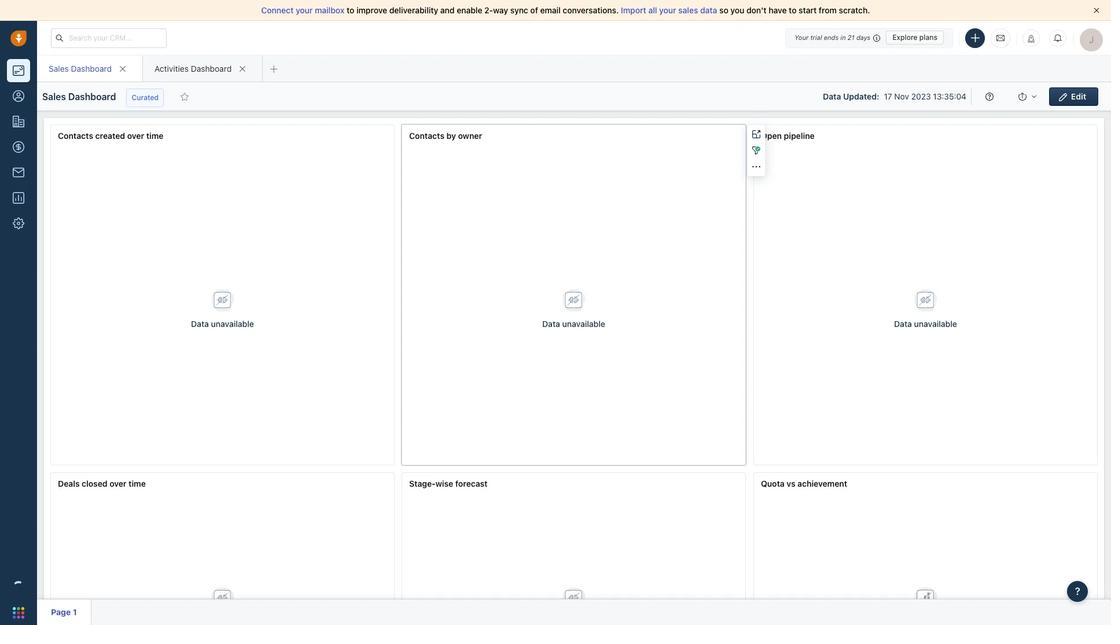 Task type: locate. For each thing, give the bounding box(es) containing it.
0 horizontal spatial to
[[347, 5, 354, 15]]

2 dashboard from the left
[[191, 63, 232, 73]]

so
[[720, 5, 729, 15]]

sales
[[679, 5, 698, 15]]

in
[[841, 34, 846, 41]]

Search your CRM... text field
[[51, 28, 167, 48]]

ends
[[824, 34, 839, 41]]

connect your mailbox to improve deliverability and enable 2-way sync of email conversations. import all your sales data so you don't have to start from scratch.
[[261, 5, 870, 15]]

have
[[769, 5, 787, 15]]

dashboard
[[71, 63, 112, 73], [191, 63, 232, 73]]

activities
[[155, 63, 189, 73]]

your left "mailbox"
[[296, 5, 313, 15]]

conversations.
[[563, 5, 619, 15]]

improve
[[357, 5, 387, 15]]

explore
[[893, 33, 918, 42]]

1 horizontal spatial dashboard
[[191, 63, 232, 73]]

1 to from the left
[[347, 5, 354, 15]]

1 horizontal spatial to
[[789, 5, 797, 15]]

to left start
[[789, 5, 797, 15]]

to right "mailbox"
[[347, 5, 354, 15]]

to
[[347, 5, 354, 15], [789, 5, 797, 15]]

email
[[540, 5, 561, 15]]

2-
[[485, 5, 493, 15]]

start
[[799, 5, 817, 15]]

dashboard right activities in the left top of the page
[[191, 63, 232, 73]]

dashboard right sales
[[71, 63, 112, 73]]

sync
[[510, 5, 528, 15]]

1 dashboard from the left
[[71, 63, 112, 73]]

plans
[[920, 33, 938, 42]]

activities dashboard
[[155, 63, 232, 73]]

import all your sales data link
[[621, 5, 720, 15]]

your
[[296, 5, 313, 15], [659, 5, 676, 15]]

your right all
[[659, 5, 676, 15]]

1 horizontal spatial your
[[659, 5, 676, 15]]

sales dashboard
[[49, 63, 112, 73]]

0 horizontal spatial your
[[296, 5, 313, 15]]

you
[[731, 5, 745, 15]]

0 horizontal spatial dashboard
[[71, 63, 112, 73]]

sales
[[49, 63, 69, 73]]



Task type: vqa. For each thing, say whether or not it's contained in the screenshot.
"From"
yes



Task type: describe. For each thing, give the bounding box(es) containing it.
way
[[493, 5, 508, 15]]

and
[[440, 5, 455, 15]]

mailbox
[[315, 5, 345, 15]]

all
[[649, 5, 657, 15]]

1 your from the left
[[296, 5, 313, 15]]

don't
[[747, 5, 767, 15]]

freshworks switcher image
[[13, 607, 24, 619]]

dashboard for activities dashboard
[[191, 63, 232, 73]]

enable
[[457, 5, 482, 15]]

trial
[[811, 34, 822, 41]]

close image
[[1094, 8, 1100, 13]]

what's new image
[[1027, 34, 1036, 43]]

connect your mailbox link
[[261, 5, 347, 15]]

2 to from the left
[[789, 5, 797, 15]]

2 your from the left
[[659, 5, 676, 15]]

explore plans link
[[886, 31, 944, 45]]

data
[[700, 5, 717, 15]]

your trial ends in 21 days
[[795, 34, 871, 41]]

connect
[[261, 5, 294, 15]]

from
[[819, 5, 837, 15]]

import
[[621, 5, 646, 15]]

send email image
[[997, 33, 1005, 43]]

days
[[857, 34, 871, 41]]

dashboard for sales dashboard
[[71, 63, 112, 73]]

deliverability
[[389, 5, 438, 15]]

21
[[848, 34, 855, 41]]

explore plans
[[893, 33, 938, 42]]

of
[[530, 5, 538, 15]]

scratch.
[[839, 5, 870, 15]]

your
[[795, 34, 809, 41]]



